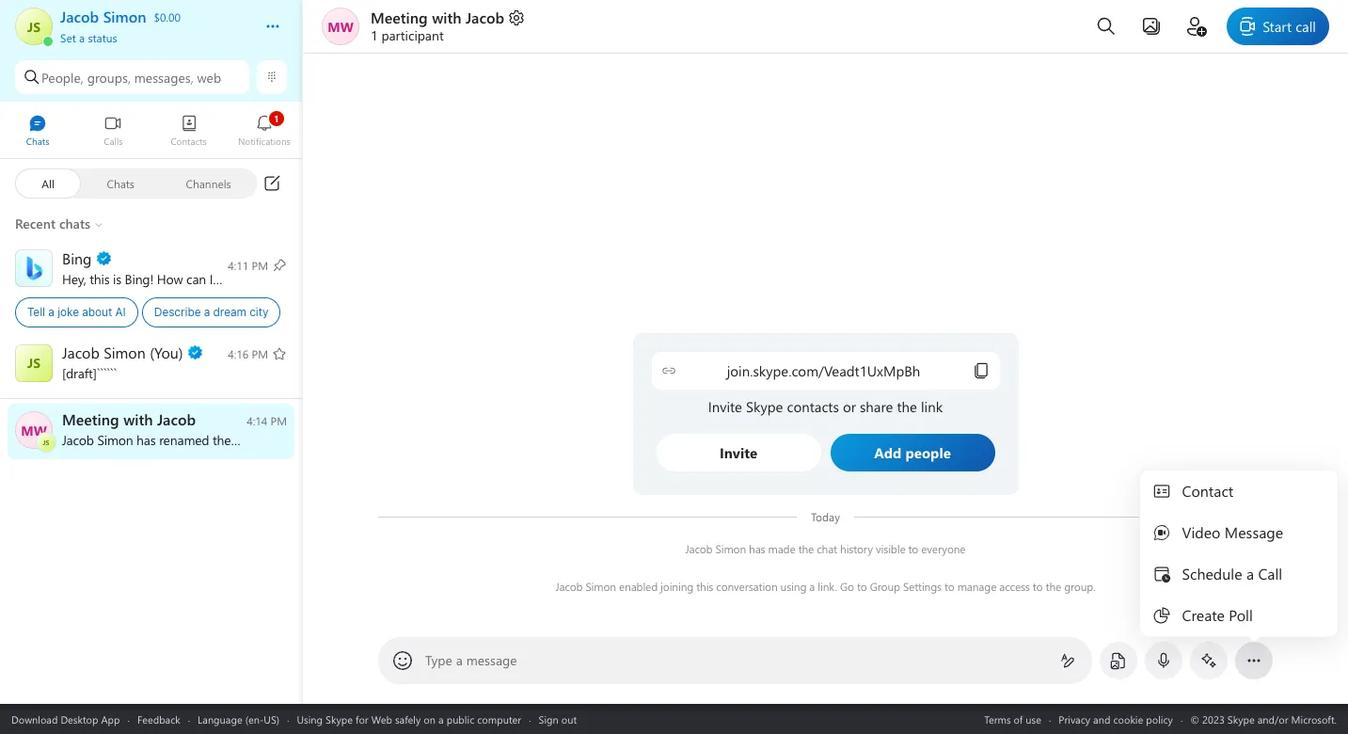 Task type: vqa. For each thing, say whether or not it's contained in the screenshot.
App
yes



Task type: describe. For each thing, give the bounding box(es) containing it.
privacy and cookie policy
[[1059, 712, 1174, 726]]

meeting with jacob
[[371, 8, 505, 27]]

visible
[[876, 541, 906, 556]]

set a status
[[60, 30, 117, 45]]

1 vertical spatial this
[[697, 579, 714, 594]]

using
[[781, 579, 807, 594]]

hey, this is bing ! how can i help you today?
[[62, 270, 309, 288]]

today?
[[269, 270, 306, 288]]

download desktop app
[[11, 712, 120, 726]]

a right on
[[439, 712, 444, 726]]

jacob simon has made the chat history visible to everyone
[[686, 541, 966, 556]]

computer
[[477, 712, 522, 726]]

a for dream
[[204, 305, 210, 319]]

link.
[[818, 579, 838, 594]]

simon for enabled joining this conversation using a link. go to group settings to manage access to the group.
[[586, 579, 616, 594]]

people, groups, messages, web button
[[15, 60, 249, 94]]

status
[[88, 30, 117, 45]]

terms of use
[[985, 712, 1042, 726]]

terms of use link
[[985, 712, 1042, 726]]

sign
[[539, 712, 559, 726]]

skype
[[326, 712, 353, 726]]

and
[[1094, 712, 1111, 726]]

city
[[250, 305, 269, 319]]

sign out link
[[539, 712, 577, 726]]

type a message
[[425, 651, 517, 669]]

channels
[[186, 176, 231, 191]]

jacob simon enabled joining this conversation using a link. go to group settings to manage access to the group.
[[556, 579, 1096, 594]]

tell a joke about ai
[[27, 305, 126, 319]]

joke
[[58, 305, 79, 319]]

a for message
[[456, 651, 463, 669]]

about
[[82, 305, 112, 319]]

describe
[[154, 305, 201, 319]]

policy
[[1147, 712, 1174, 726]]

jacob for jacob simon has made the chat history visible to everyone
[[686, 541, 713, 556]]

all
[[42, 176, 54, 191]]

i
[[210, 270, 213, 288]]

using
[[297, 712, 323, 726]]

people, groups, messages, web
[[41, 68, 221, 86]]

a for joke
[[48, 305, 54, 319]]

sign out
[[539, 712, 577, 726]]

to right access
[[1033, 579, 1043, 594]]

language
[[198, 712, 243, 726]]

0 horizontal spatial jacob
[[466, 8, 505, 27]]

[draft]``````
[[62, 364, 117, 382]]

type
[[425, 651, 453, 669]]

use
[[1026, 712, 1042, 726]]

feedback
[[137, 712, 180, 726]]

language (en-us) link
[[198, 712, 280, 726]]

ai
[[115, 305, 126, 319]]

people,
[[41, 68, 84, 86]]

jacob for jacob simon enabled joining this conversation using a link. go to group settings to manage access to the group.
[[556, 579, 583, 594]]

feedback link
[[137, 712, 180, 726]]

a left the link.
[[810, 579, 815, 594]]

hey,
[[62, 270, 86, 288]]

group
[[870, 579, 901, 594]]

privacy and cookie policy link
[[1059, 712, 1174, 726]]

dream
[[213, 305, 246, 319]]

language (en-us)
[[198, 712, 280, 726]]

for
[[356, 712, 369, 726]]

meeting with jacob button
[[371, 8, 526, 27]]

download desktop app link
[[11, 712, 120, 726]]

using skype for web safely on a public computer
[[297, 712, 522, 726]]

public
[[447, 712, 475, 726]]

download
[[11, 712, 58, 726]]

enabled
[[619, 579, 658, 594]]



Task type: locate. For each thing, give the bounding box(es) containing it.
the
[[799, 541, 814, 556], [1046, 579, 1062, 594]]

1 horizontal spatial simon
[[716, 541, 746, 556]]

to right visible
[[909, 541, 919, 556]]

simon
[[716, 541, 746, 556], [586, 579, 616, 594]]

jacob left enabled
[[556, 579, 583, 594]]

privacy
[[1059, 712, 1091, 726]]

1 vertical spatial jacob
[[686, 541, 713, 556]]

the left group.
[[1046, 579, 1062, 594]]

us)
[[264, 712, 280, 726]]

safely
[[395, 712, 421, 726]]

access
[[1000, 579, 1030, 594]]

messages,
[[134, 68, 194, 86]]

joining
[[661, 579, 694, 594]]

can
[[186, 270, 206, 288]]

a inside "button"
[[79, 30, 85, 45]]

1 horizontal spatial this
[[697, 579, 714, 594]]

of
[[1014, 712, 1023, 726]]

on
[[424, 712, 436, 726]]

this right joining
[[697, 579, 714, 594]]

made
[[769, 541, 796, 556]]

(en-
[[245, 712, 264, 726]]

0 vertical spatial simon
[[716, 541, 746, 556]]

0 horizontal spatial the
[[799, 541, 814, 556]]

a for status
[[79, 30, 85, 45]]

chat
[[817, 541, 838, 556]]

chats
[[107, 176, 135, 191]]

[draft]`````` button
[[0, 336, 302, 392]]

jacob
[[466, 8, 505, 27], [686, 541, 713, 556], [556, 579, 583, 594]]

1 vertical spatial the
[[1046, 579, 1062, 594]]

using skype for web safely on a public computer link
[[297, 712, 522, 726]]

0 horizontal spatial this
[[90, 270, 110, 288]]

a left "dream"
[[204, 305, 210, 319]]

1 horizontal spatial jacob
[[556, 579, 583, 594]]

simon for has made the chat history visible to everyone
[[716, 541, 746, 556]]

0 vertical spatial jacob
[[466, 8, 505, 27]]

everyone
[[922, 541, 966, 556]]

bing
[[125, 270, 150, 288]]

settings
[[904, 579, 942, 594]]

tab list
[[0, 106, 302, 158]]

meeting
[[371, 8, 428, 27]]

to
[[909, 541, 919, 556], [857, 579, 867, 594], [945, 579, 955, 594], [1033, 579, 1043, 594]]

is
[[113, 270, 121, 288]]

the left chat
[[799, 541, 814, 556]]

terms
[[985, 712, 1011, 726]]

a
[[79, 30, 85, 45], [48, 305, 54, 319], [204, 305, 210, 319], [810, 579, 815, 594], [456, 651, 463, 669], [439, 712, 444, 726]]

group.
[[1065, 579, 1096, 594]]

2 vertical spatial jacob
[[556, 579, 583, 594]]

jacob right with
[[466, 8, 505, 27]]

go
[[841, 579, 855, 594]]

simon left enabled
[[586, 579, 616, 594]]

describe a dream city
[[154, 305, 269, 319]]

this
[[90, 270, 110, 288], [697, 579, 714, 594]]

a right set
[[79, 30, 85, 45]]

1 vertical spatial simon
[[586, 579, 616, 594]]

to right go
[[857, 579, 867, 594]]

app
[[101, 712, 120, 726]]

with
[[432, 8, 462, 27]]

!
[[150, 270, 154, 288]]

0 vertical spatial this
[[90, 270, 110, 288]]

0 horizontal spatial simon
[[586, 579, 616, 594]]

you
[[244, 270, 265, 288]]

tell
[[27, 305, 45, 319]]

1 horizontal spatial the
[[1046, 579, 1062, 594]]

Type a message text field
[[426, 651, 1046, 671]]

message
[[467, 651, 517, 669]]

help
[[216, 270, 241, 288]]

history
[[841, 541, 873, 556]]

a right tell
[[48, 305, 54, 319]]

0 vertical spatial the
[[799, 541, 814, 556]]

cookie
[[1114, 712, 1144, 726]]

has
[[749, 541, 766, 556]]

set
[[60, 30, 76, 45]]

2 horizontal spatial jacob
[[686, 541, 713, 556]]

simon left has
[[716, 541, 746, 556]]

jacob up joining
[[686, 541, 713, 556]]

conversation
[[717, 579, 778, 594]]

to right settings
[[945, 579, 955, 594]]

out
[[562, 712, 577, 726]]

manage
[[958, 579, 997, 594]]

set a status button
[[60, 26, 247, 45]]

web
[[197, 68, 221, 86]]

a right type
[[456, 651, 463, 669]]

desktop
[[61, 712, 98, 726]]

groups,
[[87, 68, 131, 86]]

this left is
[[90, 270, 110, 288]]

how
[[157, 270, 183, 288]]

web
[[371, 712, 392, 726]]



